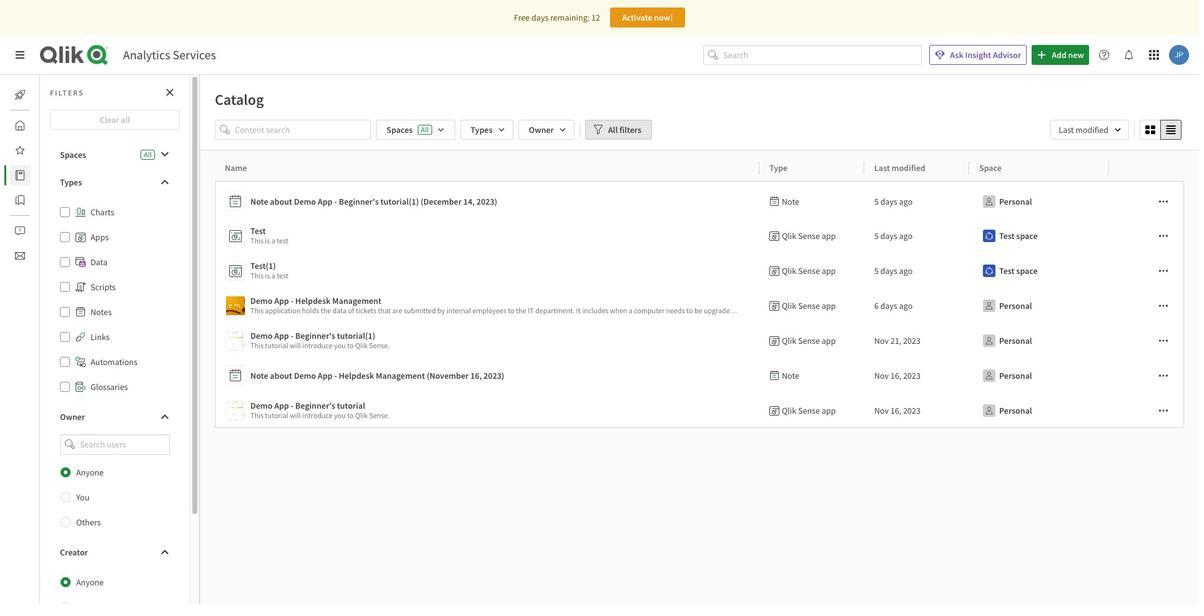 Task type: describe. For each thing, give the bounding box(es) containing it.
a for test
[[272, 236, 275, 246]]

all filters button
[[585, 120, 652, 140]]

6 days ago button
[[875, 296, 913, 316]]

about for note about demo app - helpdesk management (november 16, 2023)
[[270, 371, 292, 382]]

anyone for owner option group
[[76, 467, 104, 478]]

glossaries
[[91, 382, 128, 393]]

days for demo app - helpdesk management
[[881, 301, 898, 312]]

demo app - beginner's tutorial this tutorial will introduce you to qlik sense.
[[251, 401, 390, 421]]

1 ago from the top
[[900, 196, 913, 207]]

qlik sense app for test
[[782, 231, 836, 242]]

nov 21, 2023 cell
[[865, 324, 970, 359]]

0 horizontal spatial helpdesk
[[296, 296, 331, 307]]

test for test
[[1000, 231, 1015, 242]]

tutorial for demo app - beginner's tutorial(1)
[[265, 341, 288, 351]]

getting started image
[[15, 90, 25, 100]]

1 nov 16, 2023 from the top
[[875, 371, 921, 382]]

links
[[91, 332, 110, 343]]

cell for demo app - beginner's tutorial(1)
[[1110, 324, 1185, 359]]

this inside demo app - beginner's tutorial this tutorial will introduce you to qlik sense.
[[251, 411, 264, 421]]

qlik sense app cell for demo app - beginner's tutorial
[[760, 394, 865, 429]]

sense for demo app - beginner's tutorial
[[799, 406, 821, 417]]

ask insight advisor button
[[930, 45, 1028, 65]]

1 vertical spatial owner button
[[50, 407, 180, 427]]

alerts
[[40, 226, 61, 237]]

4 more actions image from the top
[[1159, 371, 1169, 381]]

qlik sense app image for demo app - helpdesk management
[[226, 297, 245, 316]]

this inside demo app - beginner's tutorial(1) this tutorial will introduce you to qlik sense.
[[251, 341, 264, 351]]

anyone for creator option group
[[76, 577, 104, 588]]

1 cell from the top
[[1110, 181, 1185, 219]]

cell for demo app - helpdesk management
[[1110, 289, 1185, 324]]

- for management
[[291, 296, 294, 307]]

days for test
[[881, 231, 898, 242]]

you for tutorial
[[334, 411, 346, 421]]

note about demo app - helpdesk management (november 16, 2023)
[[251, 371, 505, 382]]

data
[[91, 257, 107, 268]]

apps
[[91, 232, 109, 243]]

analytics
[[123, 47, 170, 62]]

21,
[[891, 336, 902, 347]]

ago for test
[[900, 231, 913, 242]]

all filters
[[609, 124, 642, 136]]

6 days ago cell
[[865, 289, 970, 324]]

james peterson image
[[1170, 45, 1190, 65]]

app for demo app - beginner's tutorial
[[822, 406, 836, 417]]

nov 16, 2023 cell for note
[[865, 359, 970, 394]]

owner for the bottommost the owner dropdown button
[[60, 412, 85, 423]]

qlik sense app image
[[226, 332, 245, 351]]

sense. for demo app - beginner's tutorial
[[369, 411, 390, 421]]

personal button for nov 21, 2023
[[980, 331, 1035, 351]]

1 more actions image from the top
[[1159, 197, 1169, 207]]

- for tutorial
[[291, 401, 294, 412]]

5 for test(1)
[[875, 266, 879, 277]]

app for demo app - helpdesk management
[[822, 301, 836, 312]]

5 for test
[[875, 231, 879, 242]]

16, for nov 16, 2023 button
[[891, 406, 902, 417]]

6
[[875, 301, 879, 312]]

1 vertical spatial modified
[[892, 162, 926, 174]]

management inside note about demo app - helpdesk management (november 16, 2023) button
[[376, 371, 425, 382]]

demo for demo app - beginner's tutorial(1) this tutorial will introduce you to qlik sense.
[[251, 331, 273, 342]]

ask
[[951, 49, 964, 61]]

test space button for test(1)
[[980, 261, 1041, 281]]

app for test
[[822, 231, 836, 242]]

more actions image for 5 days ago
[[1159, 266, 1169, 276]]

about for note about demo app - beginner's tutorial(1) (december 14, 2023)
[[270, 196, 292, 207]]

qlik sense app cell for test
[[760, 219, 865, 254]]

advisor
[[994, 49, 1022, 61]]

add new
[[1053, 49, 1085, 61]]

services
[[173, 47, 216, 62]]

note about demo app - helpdesk management (november 16, 2023) button
[[226, 364, 755, 389]]

now!
[[655, 12, 674, 23]]

others
[[76, 517, 101, 528]]

creator option group
[[50, 570, 180, 605]]

will for tutorial
[[290, 411, 301, 421]]

management inside demo app - helpdesk management button
[[333, 296, 382, 307]]

nov for tutorial(1)
[[875, 336, 889, 347]]

2 2023 from the top
[[904, 371, 921, 382]]

0 horizontal spatial last modified
[[875, 162, 926, 174]]

a for test(1)
[[272, 271, 275, 281]]

personal for nov 16, 2023
[[1000, 406, 1033, 417]]

modified inside field
[[1076, 124, 1109, 136]]

app for demo app - beginner's tutorial(1) this tutorial will introduce you to qlik sense.
[[274, 331, 289, 342]]

app for demo app - beginner's tutorial(1)
[[822, 336, 836, 347]]

this inside the test this is a test
[[251, 236, 264, 246]]

sense for test
[[799, 231, 821, 242]]

note cell for 5 days ago
[[760, 181, 865, 219]]

free days remaining: 12
[[514, 12, 601, 23]]

is for test(1)
[[265, 271, 270, 281]]

nov for tutorial
[[875, 406, 889, 417]]

app inside note about demo app - helpdesk management (november 16, 2023) button
[[318, 371, 333, 382]]

nov 21, 2023 button
[[875, 331, 921, 351]]

favorites image
[[15, 146, 25, 156]]

beginner's for tutorial(1)
[[296, 331, 335, 342]]

all inside dropdown button
[[609, 124, 618, 136]]

navigation pane element
[[0, 80, 68, 271]]

creator
[[60, 547, 88, 558]]

6 days ago
[[875, 301, 913, 312]]

qlik sense app for demo app - beginner's tutorial(1)
[[782, 336, 836, 347]]

alerts image
[[15, 226, 25, 236]]

(november
[[427, 371, 469, 382]]

note cell for nov 16, 2023
[[760, 359, 865, 394]]

qlik sense app cell for demo app - beginner's tutorial(1)
[[760, 324, 865, 359]]

more actions image for nov 16, 2023
[[1159, 406, 1169, 416]]

qlik for test(1)
[[782, 266, 797, 277]]

name
[[225, 162, 247, 174]]

personal cell for nov 16, 2023
[[970, 394, 1110, 429]]

home
[[40, 120, 62, 131]]

to for tutorial
[[347, 411, 354, 421]]

more actions image for personal
[[1159, 301, 1169, 311]]

personal for nov 21, 2023
[[1000, 336, 1033, 347]]

app for demo app - helpdesk management
[[274, 296, 289, 307]]

analytics services
[[123, 47, 216, 62]]

beginner's for tutorial
[[296, 401, 335, 412]]

days for test(1)
[[881, 266, 898, 277]]

5 days ago button for test
[[875, 226, 913, 246]]

4 personal button from the top
[[980, 366, 1035, 386]]

more actions image for nov 21, 2023
[[1159, 336, 1169, 346]]

1 5 days ago cell from the top
[[865, 181, 970, 219]]

insight
[[966, 49, 992, 61]]

scripts
[[91, 282, 116, 293]]

- inside note about demo app - beginner's tutorial(1) (december 14, 2023) button
[[335, 196, 337, 207]]

types for the topmost 'types' dropdown button
[[471, 124, 493, 136]]

4 personal cell from the top
[[970, 359, 1110, 394]]

1 horizontal spatial all
[[421, 125, 429, 134]]

spaces inside filters region
[[387, 124, 413, 136]]

6 cell from the top
[[1110, 359, 1185, 394]]

automations
[[91, 357, 138, 368]]

this inside test(1) this is a test
[[251, 271, 264, 281]]

qlik sense app for demo app - helpdesk management
[[782, 301, 836, 312]]

1 personal cell from the top
[[970, 181, 1110, 219]]

sense for demo app - beginner's tutorial(1)
[[799, 336, 821, 347]]



Task type: locate. For each thing, give the bounding box(es) containing it.
0 vertical spatial types
[[471, 124, 493, 136]]

1 vertical spatial helpdesk
[[339, 371, 374, 382]]

tutorial for demo app - beginner's tutorial
[[265, 411, 288, 421]]

test space for test
[[1000, 231, 1038, 242]]

sense. down note about demo app - helpdesk management (november 16, 2023)
[[369, 411, 390, 421]]

0 vertical spatial management
[[333, 296, 382, 307]]

test
[[277, 236, 289, 246], [277, 271, 289, 281]]

2 space from the top
[[1017, 266, 1038, 277]]

cell for test
[[1110, 219, 1185, 254]]

0 vertical spatial you
[[334, 341, 346, 351]]

3 personal cell from the top
[[970, 324, 1110, 359]]

sense
[[799, 231, 821, 242], [799, 266, 821, 277], [799, 301, 821, 312], [799, 336, 821, 347], [799, 406, 821, 417]]

personal cell for 6 days ago
[[970, 289, 1110, 324]]

anyone up you
[[76, 467, 104, 478]]

remaining:
[[551, 12, 590, 23]]

will inside demo app - beginner's tutorial this tutorial will introduce you to qlik sense.
[[290, 411, 301, 421]]

1 about from the top
[[270, 196, 292, 207]]

0 horizontal spatial types
[[60, 177, 82, 188]]

1 vertical spatial beginner's
[[296, 331, 335, 342]]

4 app from the top
[[822, 336, 836, 347]]

this
[[251, 236, 264, 246], [251, 271, 264, 281], [251, 341, 264, 351], [251, 411, 264, 421]]

qlik for demo app - beginner's tutorial(1)
[[782, 336, 797, 347]]

qlik sense app image for demo app - beginner's tutorial
[[226, 402, 245, 421]]

2 5 days ago cell from the top
[[865, 219, 970, 254]]

0 vertical spatial beginner's
[[339, 196, 379, 207]]

test inside test(1) this is a test
[[277, 271, 289, 281]]

5 days ago button
[[875, 226, 913, 246], [875, 261, 913, 281]]

3 qlik sense app from the top
[[782, 301, 836, 312]]

1 personal from the top
[[1000, 196, 1033, 207]]

nov inside cell
[[875, 336, 889, 347]]

5 days ago for test
[[875, 231, 913, 242]]

ago for test(1)
[[900, 266, 913, 277]]

2 sense from the top
[[799, 266, 821, 277]]

0 vertical spatial anyone
[[76, 467, 104, 478]]

more actions image
[[1159, 231, 1169, 241], [1159, 301, 1169, 311]]

tutorial(1) up note about demo app - helpdesk management (november 16, 2023)
[[337, 331, 376, 342]]

2 about from the top
[[270, 371, 292, 382]]

ago for demo app - helpdesk management
[[900, 301, 913, 312]]

1 test space cell from the top
[[970, 219, 1110, 254]]

1 vertical spatial anyone
[[76, 577, 104, 588]]

1 vertical spatial last modified
[[875, 162, 926, 174]]

1 vertical spatial types
[[60, 177, 82, 188]]

0 vertical spatial a
[[272, 236, 275, 246]]

1 introduce from the top
[[302, 341, 333, 351]]

home link
[[10, 116, 62, 136]]

1 nov from the top
[[875, 336, 889, 347]]

1 2023 from the top
[[904, 336, 921, 347]]

1 5 from the top
[[875, 196, 879, 207]]

sense for test(1)
[[799, 266, 821, 277]]

demo app - helpdesk management
[[251, 296, 382, 307]]

1 will from the top
[[290, 341, 301, 351]]

introduce inside demo app - beginner's tutorial(1) this tutorial will introduce you to qlik sense.
[[302, 341, 333, 351]]

0 vertical spatial owner button
[[519, 120, 575, 140]]

qlik inside demo app - beginner's tutorial this tutorial will introduce you to qlik sense.
[[355, 411, 368, 421]]

app inside demo app - helpdesk management button
[[274, 296, 289, 307]]

tutorial(1) left (december
[[381, 196, 419, 207]]

1 vertical spatial sense.
[[369, 411, 390, 421]]

2 ago from the top
[[900, 231, 913, 242]]

app
[[318, 196, 333, 207], [274, 296, 289, 307], [274, 331, 289, 342], [318, 371, 333, 382], [274, 401, 289, 412]]

you inside demo app - beginner's tutorial(1) this tutorial will introduce you to qlik sense.
[[334, 341, 346, 351]]

0 vertical spatial modified
[[1076, 124, 1109, 136]]

qlik inside demo app - beginner's tutorial(1) this tutorial will introduce you to qlik sense.
[[355, 341, 368, 351]]

introduce for tutorial
[[302, 411, 333, 421]]

- inside demo app - helpdesk management button
[[291, 296, 294, 307]]

0 vertical spatial test space button
[[980, 226, 1041, 246]]

Search users text field
[[77, 435, 155, 455]]

2023) for note about demo app - beginner's tutorial(1) (december 14, 2023)
[[477, 196, 498, 207]]

5 days ago cell for test
[[865, 219, 970, 254]]

to inside demo app - beginner's tutorial this tutorial will introduce you to qlik sense.
[[347, 411, 354, 421]]

introduce inside demo app - beginner's tutorial this tutorial will introduce you to qlik sense.
[[302, 411, 333, 421]]

1 a from the top
[[272, 236, 275, 246]]

2 a from the top
[[272, 271, 275, 281]]

12
[[592, 12, 601, 23]]

2 5 from the top
[[875, 231, 879, 242]]

cell for demo app - beginner's tutorial
[[1110, 394, 1185, 429]]

5 sense from the top
[[799, 406, 821, 417]]

-
[[335, 196, 337, 207], [291, 296, 294, 307], [291, 331, 294, 342], [335, 371, 337, 382], [291, 401, 294, 412]]

2023 for demo app - beginner's tutorial
[[904, 406, 921, 417]]

(december
[[421, 196, 462, 207]]

demo inside demo app - beginner's tutorial this tutorial will introduce you to qlik sense.
[[251, 401, 273, 412]]

0 vertical spatial owner
[[529, 124, 554, 136]]

a up test(1)
[[272, 236, 275, 246]]

is inside the test this is a test
[[265, 236, 270, 246]]

1 vertical spatial owner
[[60, 412, 85, 423]]

to for tutorial(1)
[[347, 341, 354, 351]]

is inside test(1) this is a test
[[265, 271, 270, 281]]

1 vertical spatial to
[[347, 411, 354, 421]]

personal
[[1000, 196, 1033, 207], [1000, 301, 1033, 312], [1000, 336, 1033, 347], [1000, 371, 1033, 382], [1000, 406, 1033, 417]]

cell for test(1)
[[1110, 254, 1185, 289]]

sense. inside demo app - beginner's tutorial this tutorial will introduce you to qlik sense.
[[369, 411, 390, 421]]

0 vertical spatial types button
[[460, 120, 514, 140]]

alerts link
[[10, 221, 61, 241]]

16,
[[471, 371, 482, 382], [891, 371, 902, 382], [891, 406, 902, 417]]

1 horizontal spatial types
[[471, 124, 493, 136]]

catalog inside navigation pane element
[[40, 170, 68, 181]]

1 vertical spatial more actions image
[[1159, 301, 1169, 311]]

1 vertical spatial a
[[272, 271, 275, 281]]

1 horizontal spatial owner
[[529, 124, 554, 136]]

2 qlik sense app from the top
[[782, 266, 836, 277]]

test for test(1)
[[1000, 266, 1015, 277]]

qlik sense app image inside demo app - helpdesk management button
[[226, 297, 245, 316]]

modified
[[1076, 124, 1109, 136], [892, 162, 926, 174]]

to down note about demo app - helpdesk management (november 16, 2023)
[[347, 411, 354, 421]]

1 test space from the top
[[1000, 231, 1038, 242]]

personal button for 6 days ago
[[980, 296, 1035, 316]]

7 cell from the top
[[1110, 394, 1185, 429]]

5 days ago button for test(1)
[[875, 261, 913, 281]]

sense. inside demo app - beginner's tutorial(1) this tutorial will introduce you to qlik sense.
[[369, 341, 390, 351]]

1 vertical spatial note cell
[[760, 359, 865, 394]]

1 vertical spatial space
[[1017, 266, 1038, 277]]

test for test(1)
[[277, 271, 289, 281]]

qlik
[[782, 231, 797, 242], [782, 266, 797, 277], [782, 301, 797, 312], [782, 336, 797, 347], [355, 341, 368, 351], [782, 406, 797, 417], [355, 411, 368, 421]]

tutorial(1) inside demo app - beginner's tutorial(1) this tutorial will introduce you to qlik sense.
[[337, 331, 376, 342]]

0 horizontal spatial last
[[875, 162, 891, 174]]

last modified inside field
[[1060, 124, 1109, 136]]

sense for demo app - helpdesk management
[[799, 301, 821, 312]]

beginner's inside button
[[339, 196, 379, 207]]

days
[[532, 12, 549, 23], [881, 196, 898, 207], [881, 231, 898, 242], [881, 266, 898, 277], [881, 301, 898, 312]]

1 vertical spatial spaces
[[60, 149, 86, 161]]

tutorial
[[265, 341, 288, 351], [337, 401, 365, 412], [265, 411, 288, 421]]

will inside demo app - beginner's tutorial(1) this tutorial will introduce you to qlik sense.
[[290, 341, 301, 351]]

personal for 6 days ago
[[1000, 301, 1033, 312]]

management up demo app - beginner's tutorial(1) this tutorial will introduce you to qlik sense.
[[333, 296, 382, 307]]

5 app from the top
[[822, 406, 836, 417]]

owner
[[529, 124, 554, 136], [60, 412, 85, 423]]

3 cell from the top
[[1110, 254, 1185, 289]]

space for test(1)
[[1017, 266, 1038, 277]]

1 sense from the top
[[799, 231, 821, 242]]

2 vertical spatial 5 days ago
[[875, 266, 913, 277]]

None field
[[50, 435, 180, 455]]

1 vertical spatial test space
[[1000, 266, 1038, 277]]

app for test(1)
[[822, 266, 836, 277]]

catalog
[[215, 90, 264, 109], [40, 170, 68, 181]]

1 vertical spatial catalog
[[40, 170, 68, 181]]

test
[[251, 226, 266, 237], [1000, 231, 1015, 242], [1000, 266, 1015, 277]]

you
[[334, 341, 346, 351], [334, 411, 346, 421]]

3 nov from the top
[[875, 406, 889, 417]]

2 qlik sense app image from the top
[[226, 402, 245, 421]]

qlik sense app cell for test(1)
[[760, 254, 865, 289]]

- inside note about demo app - helpdesk management (november 16, 2023) button
[[335, 371, 337, 382]]

add new button
[[1033, 45, 1090, 65]]

test space for test(1)
[[1000, 266, 1038, 277]]

2 test space button from the top
[[980, 261, 1041, 281]]

1 test space button from the top
[[980, 226, 1041, 246]]

app inside demo app - beginner's tutorial(1) this tutorial will introduce you to qlik sense.
[[274, 331, 289, 342]]

will for tutorial(1)
[[290, 341, 301, 351]]

more actions image
[[1159, 197, 1169, 207], [1159, 266, 1169, 276], [1159, 336, 1169, 346], [1159, 371, 1169, 381], [1159, 406, 1169, 416]]

qlik sense app cell for demo app - helpdesk management
[[760, 289, 865, 324]]

3 more actions image from the top
[[1159, 336, 1169, 346]]

qlik for demo app - helpdesk management
[[782, 301, 797, 312]]

test space cell
[[970, 219, 1110, 254], [970, 254, 1110, 289]]

0 horizontal spatial spaces
[[60, 149, 86, 161]]

add
[[1053, 49, 1067, 61]]

0 vertical spatial about
[[270, 196, 292, 207]]

1 horizontal spatial tutorial(1)
[[381, 196, 419, 207]]

0 horizontal spatial all
[[144, 150, 152, 159]]

2 test space from the top
[[1000, 266, 1038, 277]]

1 vertical spatial management
[[376, 371, 425, 382]]

a
[[272, 236, 275, 246], [272, 271, 275, 281]]

5 days ago cell
[[865, 181, 970, 219], [865, 219, 970, 254], [865, 254, 970, 289]]

test up test(1) this is a test on the top left of page
[[277, 236, 289, 246]]

note about demo app - beginner's tutorial(1) (december 14, 2023) button
[[226, 189, 755, 214]]

is down the test this is a test
[[265, 271, 270, 281]]

2 will from the top
[[290, 411, 301, 421]]

test space button for test
[[980, 226, 1041, 246]]

owner button
[[519, 120, 575, 140], [50, 407, 180, 427]]

cell
[[1110, 181, 1185, 219], [1110, 219, 1185, 254], [1110, 254, 1185, 289], [1110, 289, 1185, 324], [1110, 324, 1185, 359], [1110, 359, 1185, 394], [1110, 394, 1185, 429]]

1 vertical spatial introduce
[[302, 411, 333, 421]]

anyone down creator
[[76, 577, 104, 588]]

note cell
[[760, 181, 865, 219], [760, 359, 865, 394]]

0 vertical spatial last
[[1060, 124, 1075, 136]]

demo app - helpdesk management button
[[226, 294, 755, 319]]

you up note about demo app - helpdesk management (november 16, 2023)
[[334, 341, 346, 351]]

demo app - beginner's tutorial(1) this tutorial will introduce you to qlik sense.
[[251, 331, 390, 351]]

1 vertical spatial test
[[277, 271, 289, 281]]

sense. up note about demo app - helpdesk management (november 16, 2023)
[[369, 341, 390, 351]]

activate now!
[[623, 12, 674, 23]]

1 anyone from the top
[[76, 467, 104, 478]]

app inside demo app - beginner's tutorial this tutorial will introduce you to qlik sense.
[[274, 401, 289, 412]]

3 app from the top
[[822, 301, 836, 312]]

1 horizontal spatial modified
[[1076, 124, 1109, 136]]

- inside demo app - beginner's tutorial this tutorial will introduce you to qlik sense.
[[291, 401, 294, 412]]

app for demo app - beginner's tutorial this tutorial will introduce you to qlik sense.
[[274, 401, 289, 412]]

subscriptions image
[[15, 251, 25, 261]]

5 cell from the top
[[1110, 324, 1185, 359]]

3 5 days ago from the top
[[875, 266, 913, 277]]

ask insight advisor
[[951, 49, 1022, 61]]

1 vertical spatial 5 days ago button
[[875, 261, 913, 281]]

owner for rightmost the owner dropdown button
[[529, 124, 554, 136]]

2 qlik sense app cell from the top
[[760, 254, 865, 289]]

2 personal from the top
[[1000, 301, 1033, 312]]

0 vertical spatial to
[[347, 341, 354, 351]]

0 vertical spatial nov 16, 2023
[[875, 371, 921, 382]]

5 personal cell from the top
[[970, 394, 1110, 429]]

3 sense from the top
[[799, 301, 821, 312]]

1 qlik sense app cell from the top
[[760, 219, 865, 254]]

1 vertical spatial last
[[875, 162, 891, 174]]

nov 16, 2023 cell for qlik sense app
[[865, 394, 970, 429]]

2023) inside note about demo app - helpdesk management (november 16, 2023) button
[[484, 371, 505, 382]]

5 more actions image from the top
[[1159, 406, 1169, 416]]

collections image
[[15, 196, 25, 206]]

1 vertical spatial nov
[[875, 371, 889, 382]]

demo inside note about demo app - beginner's tutorial(1) (december 14, 2023) button
[[294, 196, 316, 207]]

more actions image for test space
[[1159, 231, 1169, 241]]

5 days ago
[[875, 196, 913, 207], [875, 231, 913, 242], [875, 266, 913, 277]]

qlik for demo app - beginner's tutorial
[[782, 406, 797, 417]]

sense. for demo app - beginner's tutorial(1)
[[369, 341, 390, 351]]

0 horizontal spatial catalog
[[40, 170, 68, 181]]

filters
[[620, 124, 642, 136]]

2023
[[904, 336, 921, 347], [904, 371, 921, 382], [904, 406, 921, 417]]

0 vertical spatial note cell
[[760, 181, 865, 219]]

3 2023 from the top
[[904, 406, 921, 417]]

space for test
[[1017, 231, 1038, 242]]

app inside note about demo app - beginner's tutorial(1) (december 14, 2023) button
[[318, 196, 333, 207]]

1 to from the top
[[347, 341, 354, 351]]

will
[[290, 341, 301, 351], [290, 411, 301, 421]]

demo for demo app - beginner's tutorial this tutorial will introduce you to qlik sense.
[[251, 401, 273, 412]]

5 qlik sense app cell from the top
[[760, 394, 865, 429]]

1 vertical spatial tutorial(1)
[[337, 331, 376, 342]]

2023)
[[477, 196, 498, 207], [484, 371, 505, 382]]

1 vertical spatial 2023)
[[484, 371, 505, 382]]

2 horizontal spatial all
[[609, 124, 618, 136]]

2 introduce from the top
[[302, 411, 333, 421]]

demo
[[294, 196, 316, 207], [251, 296, 273, 307], [251, 331, 273, 342], [294, 371, 316, 382], [251, 401, 273, 412]]

anyone inside creator option group
[[76, 577, 104, 588]]

tutorial(1)
[[381, 196, 419, 207], [337, 331, 376, 342]]

4 ago from the top
[[900, 301, 913, 312]]

Content search text field
[[235, 120, 371, 140]]

0 vertical spatial 2023)
[[477, 196, 498, 207]]

1 vertical spatial you
[[334, 411, 346, 421]]

personal button for nov 16, 2023
[[980, 401, 1035, 421]]

test this is a test
[[251, 226, 289, 246]]

catalog image
[[15, 171, 25, 181]]

space
[[1017, 231, 1038, 242], [1017, 266, 1038, 277]]

2023 inside cell
[[904, 336, 921, 347]]

is
[[265, 236, 270, 246], [265, 271, 270, 281]]

2 vertical spatial 5
[[875, 266, 879, 277]]

personal cell
[[970, 181, 1110, 219], [970, 289, 1110, 324], [970, 324, 1110, 359], [970, 359, 1110, 394], [970, 394, 1110, 429]]

3 ago from the top
[[900, 266, 913, 277]]

types for the bottommost 'types' dropdown button
[[60, 177, 82, 188]]

test space button
[[980, 226, 1041, 246], [980, 261, 1041, 281]]

charts
[[91, 207, 114, 218]]

1 vertical spatial nov 16, 2023
[[875, 406, 921, 417]]

owner option group
[[50, 460, 180, 535]]

helpdesk
[[296, 296, 331, 307], [339, 371, 374, 382]]

space
[[980, 162, 1002, 174]]

test for test
[[277, 236, 289, 246]]

introduce
[[302, 341, 333, 351], [302, 411, 333, 421]]

last inside field
[[1060, 124, 1075, 136]]

introduce for tutorial(1)
[[302, 341, 333, 351]]

you for tutorial(1)
[[334, 341, 346, 351]]

note about demo app - beginner's tutorial(1) (december 14, 2023)
[[251, 196, 498, 207]]

about up the test this is a test
[[270, 196, 292, 207]]

0 vertical spatial sense.
[[369, 341, 390, 351]]

2 nov 16, 2023 cell from the top
[[865, 394, 970, 429]]

type
[[770, 162, 788, 174]]

Search text field
[[724, 45, 923, 65]]

2 nov from the top
[[875, 371, 889, 382]]

0 vertical spatial introduce
[[302, 341, 333, 351]]

notes
[[91, 307, 112, 318]]

2 vertical spatial beginner's
[[296, 401, 335, 412]]

2023) for note about demo app - helpdesk management (november 16, 2023)
[[484, 371, 505, 382]]

activate now! link
[[611, 7, 686, 27]]

2 more actions image from the top
[[1159, 301, 1169, 311]]

2 nov 16, 2023 from the top
[[875, 406, 921, 417]]

2 personal cell from the top
[[970, 289, 1110, 324]]

0 vertical spatial test
[[277, 236, 289, 246]]

5 qlik sense app from the top
[[782, 406, 836, 417]]

5 days ago cell for test(1)
[[865, 254, 970, 289]]

1 horizontal spatial last
[[1060, 124, 1075, 136]]

4 qlik sense app from the top
[[782, 336, 836, 347]]

0 vertical spatial space
[[1017, 231, 1038, 242]]

free
[[514, 12, 530, 23]]

nov 16, 2023
[[875, 371, 921, 382], [875, 406, 921, 417]]

beginner's inside demo app - beginner's tutorial this tutorial will introduce you to qlik sense.
[[296, 401, 335, 412]]

0 vertical spatial more actions image
[[1159, 231, 1169, 241]]

tutorial inside demo app - beginner's tutorial(1) this tutorial will introduce you to qlik sense.
[[265, 341, 288, 351]]

1 personal button from the top
[[980, 192, 1035, 212]]

1 vertical spatial test space button
[[980, 261, 1041, 281]]

1 vertical spatial about
[[270, 371, 292, 382]]

a down the test this is a test
[[272, 271, 275, 281]]

demo inside demo app - helpdesk management button
[[251, 296, 273, 307]]

2 you from the top
[[334, 411, 346, 421]]

0 vertical spatial spaces
[[387, 124, 413, 136]]

filters
[[50, 88, 84, 97]]

2 this from the top
[[251, 271, 264, 281]]

2023) right "14,"
[[477, 196, 498, 207]]

- inside demo app - beginner's tutorial(1) this tutorial will introduce you to qlik sense.
[[291, 331, 294, 342]]

filters region
[[200, 117, 1200, 150]]

owner inside filters region
[[529, 124, 554, 136]]

types
[[471, 124, 493, 136], [60, 177, 82, 188]]

qlik sense app cell
[[760, 219, 865, 254], [760, 254, 865, 289], [760, 289, 865, 324], [760, 324, 865, 359], [760, 394, 865, 429]]

1 is from the top
[[265, 236, 270, 246]]

test right test(1)
[[277, 271, 289, 281]]

0 vertical spatial 5 days ago button
[[875, 226, 913, 246]]

open sidebar menu image
[[15, 50, 25, 60]]

1 note cell from the top
[[760, 181, 865, 219]]

note
[[251, 196, 268, 207], [782, 196, 800, 207], [251, 371, 268, 382], [782, 371, 800, 382]]

1 horizontal spatial types button
[[460, 120, 514, 140]]

nov 16, 2023 button
[[875, 401, 921, 421]]

sense.
[[369, 341, 390, 351], [369, 411, 390, 421]]

management left (november
[[376, 371, 425, 382]]

1 vertical spatial qlik sense app image
[[226, 402, 245, 421]]

nov 21, 2023
[[875, 336, 921, 347]]

qlik sense app for test(1)
[[782, 266, 836, 277]]

2 anyone from the top
[[76, 577, 104, 588]]

demo inside demo app - beginner's tutorial(1) this tutorial will introduce you to qlik sense.
[[251, 331, 273, 342]]

0 vertical spatial 5
[[875, 196, 879, 207]]

2 5 days ago from the top
[[875, 231, 913, 242]]

a inside test(1) this is a test
[[272, 271, 275, 281]]

4 personal from the top
[[1000, 371, 1033, 382]]

to up note about demo app - helpdesk management (november 16, 2023)
[[347, 341, 354, 351]]

1 horizontal spatial spaces
[[387, 124, 413, 136]]

2 test space cell from the top
[[970, 254, 1110, 289]]

0 vertical spatial tutorial(1)
[[381, 196, 419, 207]]

- for tutorial(1)
[[291, 331, 294, 342]]

1 5 days ago from the top
[[875, 196, 913, 207]]

0 vertical spatial test space
[[1000, 231, 1038, 242]]

14,
[[464, 196, 475, 207]]

1 vertical spatial is
[[265, 271, 270, 281]]

5
[[875, 196, 879, 207], [875, 231, 879, 242], [875, 266, 879, 277]]

types button
[[460, 120, 514, 140], [50, 172, 180, 192]]

types inside filters region
[[471, 124, 493, 136]]

test(1)
[[251, 261, 276, 272]]

test space cell for test
[[970, 219, 1110, 254]]

2023) right (november
[[484, 371, 505, 382]]

home image
[[15, 121, 25, 131]]

you inside demo app - beginner's tutorial this tutorial will introduce you to qlik sense.
[[334, 411, 346, 421]]

0 vertical spatial last modified
[[1060, 124, 1109, 136]]

2 cell from the top
[[1110, 219, 1185, 254]]

1 you from the top
[[334, 341, 346, 351]]

2 sense. from the top
[[369, 411, 390, 421]]

0 horizontal spatial types button
[[50, 172, 180, 192]]

switch view group
[[1141, 120, 1182, 140]]

Last modified field
[[1051, 120, 1130, 140]]

activate
[[623, 12, 653, 23]]

helpdesk up demo app - beginner's tutorial(1) this tutorial will introduce you to qlik sense.
[[296, 296, 331, 307]]

1 test from the top
[[277, 236, 289, 246]]

0 vertical spatial catalog
[[215, 90, 264, 109]]

analytics services element
[[123, 47, 216, 62]]

3 this from the top
[[251, 341, 264, 351]]

spaces
[[387, 124, 413, 136], [60, 149, 86, 161]]

1 5 days ago button from the top
[[875, 226, 913, 246]]

searchbar element
[[704, 45, 923, 65]]

creator button
[[50, 543, 180, 563]]

1 horizontal spatial helpdesk
[[339, 371, 374, 382]]

1 vertical spatial types button
[[50, 172, 180, 192]]

3 personal button from the top
[[980, 331, 1035, 351]]

demo for demo app - helpdesk management
[[251, 296, 273, 307]]

1 space from the top
[[1017, 231, 1038, 242]]

0 horizontal spatial tutorial(1)
[[337, 331, 376, 342]]

1 app from the top
[[822, 231, 836, 242]]

2023) inside note about demo app - beginner's tutorial(1) (december 14, 2023) button
[[477, 196, 498, 207]]

1 vertical spatial 2023
[[904, 371, 921, 382]]

5 personal button from the top
[[980, 401, 1035, 421]]

personal cell for nov 21, 2023
[[970, 324, 1110, 359]]

0 horizontal spatial owner button
[[50, 407, 180, 427]]

management
[[333, 296, 382, 307], [376, 371, 425, 382]]

nov 16, 2023 cell
[[865, 359, 970, 394], [865, 394, 970, 429]]

is up test(1)
[[265, 236, 270, 246]]

new
[[1069, 49, 1085, 61]]

tutorial(1) inside button
[[381, 196, 419, 207]]

beginner's
[[339, 196, 379, 207], [296, 331, 335, 342], [296, 401, 335, 412]]

0 horizontal spatial modified
[[892, 162, 926, 174]]

beginner's inside demo app - beginner's tutorial(1) this tutorial will introduce you to qlik sense.
[[296, 331, 335, 342]]

3 qlik sense app cell from the top
[[760, 289, 865, 324]]

5 days ago for test(1)
[[875, 266, 913, 277]]

anyone inside owner option group
[[76, 467, 104, 478]]

2 vertical spatial 2023
[[904, 406, 921, 417]]

2 is from the top
[[265, 271, 270, 281]]

1 more actions image from the top
[[1159, 231, 1169, 241]]

1 this from the top
[[251, 236, 264, 246]]

app
[[822, 231, 836, 242], [822, 266, 836, 277], [822, 301, 836, 312], [822, 336, 836, 347], [822, 406, 836, 417]]

3 5 from the top
[[875, 266, 879, 277]]

last modified
[[1060, 124, 1109, 136], [875, 162, 926, 174]]

2023 for demo app - beginner's tutorial(1)
[[904, 336, 921, 347]]

test inside the test this is a test
[[277, 236, 289, 246]]

nov
[[875, 336, 889, 347], [875, 371, 889, 382], [875, 406, 889, 417]]

2 5 days ago button from the top
[[875, 261, 913, 281]]

16, for nov 16, 2023 cell for note
[[891, 371, 902, 382]]

5 personal from the top
[[1000, 406, 1033, 417]]

you down note about demo app - helpdesk management (november 16, 2023)
[[334, 411, 346, 421]]

0 vertical spatial 2023
[[904, 336, 921, 347]]

catalog link
[[10, 166, 68, 186]]

a inside the test this is a test
[[272, 236, 275, 246]]

3 5 days ago cell from the top
[[865, 254, 970, 289]]

1 vertical spatial 5 days ago
[[875, 231, 913, 242]]

qlik sense app for demo app - beginner's tutorial
[[782, 406, 836, 417]]

1 horizontal spatial catalog
[[215, 90, 264, 109]]

helpdesk up demo app - beginner's tutorial this tutorial will introduce you to qlik sense.
[[339, 371, 374, 382]]

1 horizontal spatial owner button
[[519, 120, 575, 140]]

1 vertical spatial 5
[[875, 231, 879, 242]]

personal button
[[980, 192, 1035, 212], [980, 296, 1035, 316], [980, 331, 1035, 351], [980, 366, 1035, 386], [980, 401, 1035, 421]]

qlik sense app image
[[226, 297, 245, 316], [226, 402, 245, 421]]

0 horizontal spatial owner
[[60, 412, 85, 423]]

2 vertical spatial nov
[[875, 406, 889, 417]]

0 vertical spatial helpdesk
[[296, 296, 331, 307]]

to inside demo app - beginner's tutorial(1) this tutorial will introduce you to qlik sense.
[[347, 341, 354, 351]]

demo inside note about demo app - helpdesk management (november 16, 2023) button
[[294, 371, 316, 382]]

about up demo app - beginner's tutorial this tutorial will introduce you to qlik sense.
[[270, 371, 292, 382]]

2 to from the top
[[347, 411, 354, 421]]

0 vertical spatial is
[[265, 236, 270, 246]]

test space cell for test(1)
[[970, 254, 1110, 289]]

you
[[76, 492, 90, 503]]

1 nov 16, 2023 cell from the top
[[865, 359, 970, 394]]

1 horizontal spatial last modified
[[1060, 124, 1109, 136]]

4 qlik sense app cell from the top
[[760, 324, 865, 359]]

4 this from the top
[[251, 411, 264, 421]]

4 cell from the top
[[1110, 289, 1185, 324]]

0 vertical spatial 5 days ago
[[875, 196, 913, 207]]

ago
[[900, 196, 913, 207], [900, 231, 913, 242], [900, 266, 913, 277], [900, 301, 913, 312]]

1 qlik sense app from the top
[[782, 231, 836, 242]]

test inside the test this is a test
[[251, 226, 266, 237]]

0 vertical spatial qlik sense app image
[[226, 297, 245, 316]]

1 sense. from the top
[[369, 341, 390, 351]]

test(1) this is a test
[[251, 261, 289, 281]]

0 vertical spatial nov
[[875, 336, 889, 347]]



Task type: vqa. For each thing, say whether or not it's contained in the screenshot.
first "Personal" cell from the bottom of the page
yes



